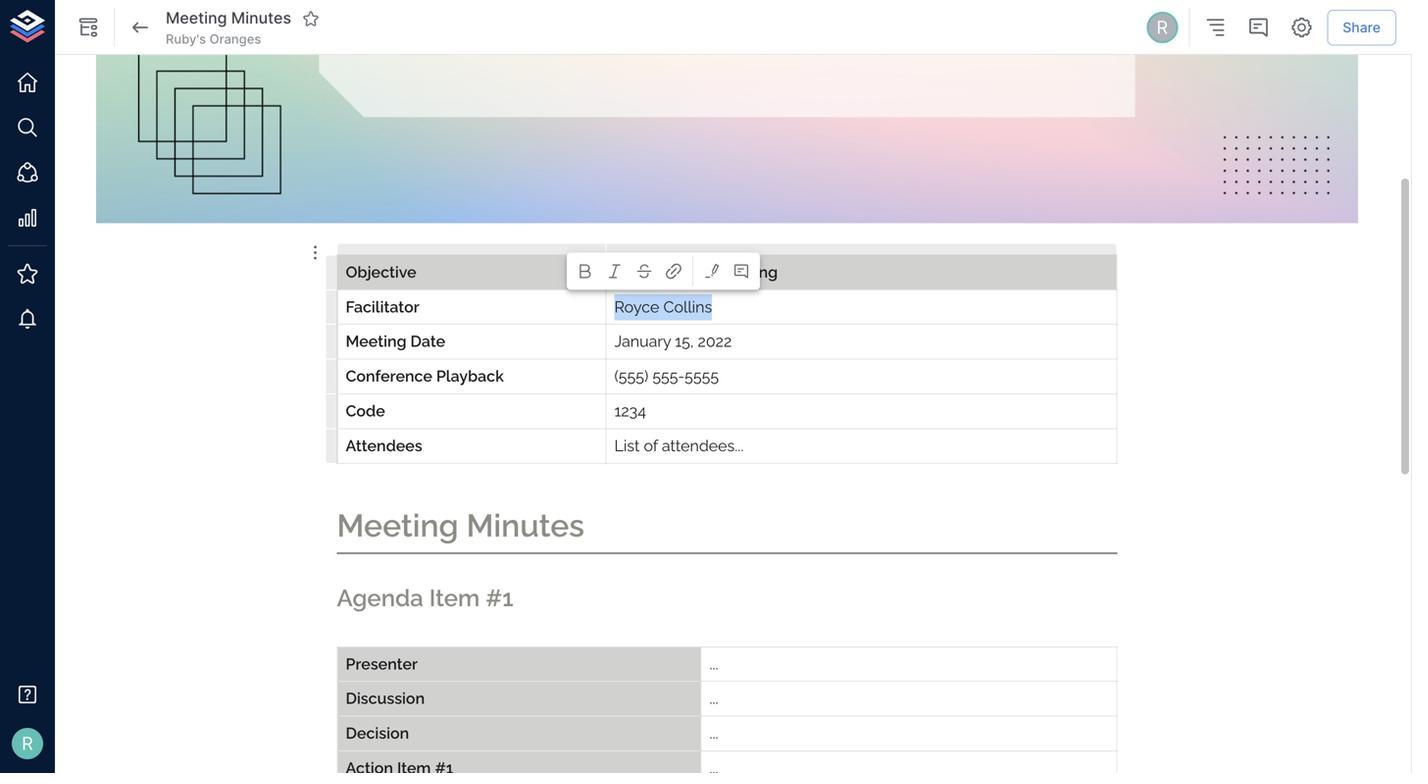 Task type: locate. For each thing, give the bounding box(es) containing it.
...
[[710, 655, 719, 673], [710, 689, 719, 708], [710, 724, 719, 742]]

conference playback
[[346, 367, 504, 385]]

code
[[346, 402, 385, 420]]

settings image
[[1290, 16, 1314, 39]]

table of contents image
[[1204, 16, 1228, 39]]

1 horizontal spatial minutes
[[467, 507, 585, 544]]

meeting up agenda
[[337, 507, 459, 544]]

5555
[[685, 367, 719, 385]]

2 vertical spatial ...
[[710, 724, 719, 742]]

0 vertical spatial minutes
[[231, 9, 291, 28]]

2 ... from the top
[[710, 689, 719, 708]]

comments image
[[1247, 16, 1271, 39]]

royce collins
[[615, 298, 713, 316]]

r
[[1157, 17, 1169, 38], [22, 733, 33, 754]]

minutes
[[231, 9, 291, 28], [467, 507, 585, 544]]

link image
[[665, 262, 683, 280]]

0 vertical spatial ...
[[710, 655, 719, 673]]

go back image
[[129, 16, 152, 39]]

0 horizontal spatial r button
[[6, 722, 49, 765]]

1 vertical spatial r button
[[6, 722, 49, 765]]

decision
[[346, 724, 409, 742]]

meeting minutes up oranges
[[166, 9, 291, 28]]

january 15, 2022
[[615, 332, 732, 350]]

agenda item #1
[[337, 584, 514, 612]]

1 vertical spatial ...
[[710, 689, 719, 708]]

share button
[[1328, 10, 1397, 45]]

... for presenter
[[710, 655, 719, 673]]

discussion
[[346, 689, 425, 708]]

1 horizontal spatial r
[[1157, 17, 1169, 38]]

3 ... from the top
[[710, 724, 719, 742]]

r button
[[1144, 9, 1182, 46], [6, 722, 49, 765]]

of
[[644, 437, 658, 455]]

meeting minutes up item
[[337, 507, 585, 544]]

italic image
[[606, 262, 624, 280]]

minutes up oranges
[[231, 9, 291, 28]]

0 vertical spatial r
[[1157, 17, 1169, 38]]

ruby's oranges
[[166, 31, 261, 47]]

agenda
[[337, 584, 424, 612]]

meeting
[[166, 9, 227, 28], [717, 263, 778, 281], [346, 332, 407, 350], [337, 507, 459, 544]]

presenter
[[346, 655, 418, 673]]

attendees
[[346, 437, 423, 455]]

1 ... from the top
[[710, 655, 719, 673]]

0 vertical spatial r button
[[1144, 9, 1182, 46]]

0 vertical spatial meeting minutes
[[166, 9, 291, 28]]

royce
[[615, 298, 660, 316]]

1 horizontal spatial meeting minutes
[[337, 507, 585, 544]]

add comment image
[[733, 262, 751, 280]]

ruby's oranges link
[[166, 30, 261, 48]]

meeting minutes
[[166, 9, 291, 28], [337, 507, 585, 544]]

(555) 555-5555
[[615, 367, 719, 385]]

minutes up #1
[[467, 507, 585, 544]]

0 horizontal spatial r
[[22, 733, 33, 754]]

1 vertical spatial minutes
[[467, 507, 585, 544]]

... for decision
[[710, 724, 719, 742]]



Task type: describe. For each thing, give the bounding box(es) containing it.
0 horizontal spatial minutes
[[231, 9, 291, 28]]

management
[[615, 263, 713, 281]]

1234
[[615, 402, 647, 420]]

meeting down "facilitator"
[[346, 332, 407, 350]]

oranges
[[210, 31, 261, 47]]

555-
[[653, 367, 685, 385]]

date
[[411, 332, 446, 350]]

objective
[[346, 263, 417, 281]]

2022
[[698, 332, 732, 350]]

conference
[[346, 367, 433, 385]]

favorite image
[[302, 10, 320, 27]]

item
[[430, 584, 480, 612]]

highlight image
[[703, 262, 721, 280]]

playback
[[436, 367, 504, 385]]

15,
[[675, 332, 694, 350]]

january
[[615, 332, 671, 350]]

meeting up ruby's on the left top of the page
[[166, 9, 227, 28]]

facilitator
[[346, 298, 420, 316]]

1 horizontal spatial r button
[[1144, 9, 1182, 46]]

management meeting
[[615, 263, 778, 281]]

list
[[615, 437, 640, 455]]

bold image
[[577, 262, 595, 280]]

(555)
[[615, 367, 649, 385]]

show wiki image
[[77, 16, 100, 39]]

share
[[1343, 19, 1381, 36]]

collins
[[664, 298, 713, 316]]

0 horizontal spatial meeting minutes
[[166, 9, 291, 28]]

1 vertical spatial meeting minutes
[[337, 507, 585, 544]]

... for discussion
[[710, 689, 719, 708]]

ruby's
[[166, 31, 206, 47]]

attendees...
[[662, 437, 744, 455]]

meeting date
[[346, 332, 446, 350]]

1 vertical spatial r
[[22, 733, 33, 754]]

list of attendees...
[[615, 437, 744, 455]]

strikethrough image
[[636, 262, 653, 280]]

meeting right link 'image'
[[717, 263, 778, 281]]

#1
[[486, 584, 514, 612]]



Task type: vqa. For each thing, say whether or not it's contained in the screenshot.
'created'
no



